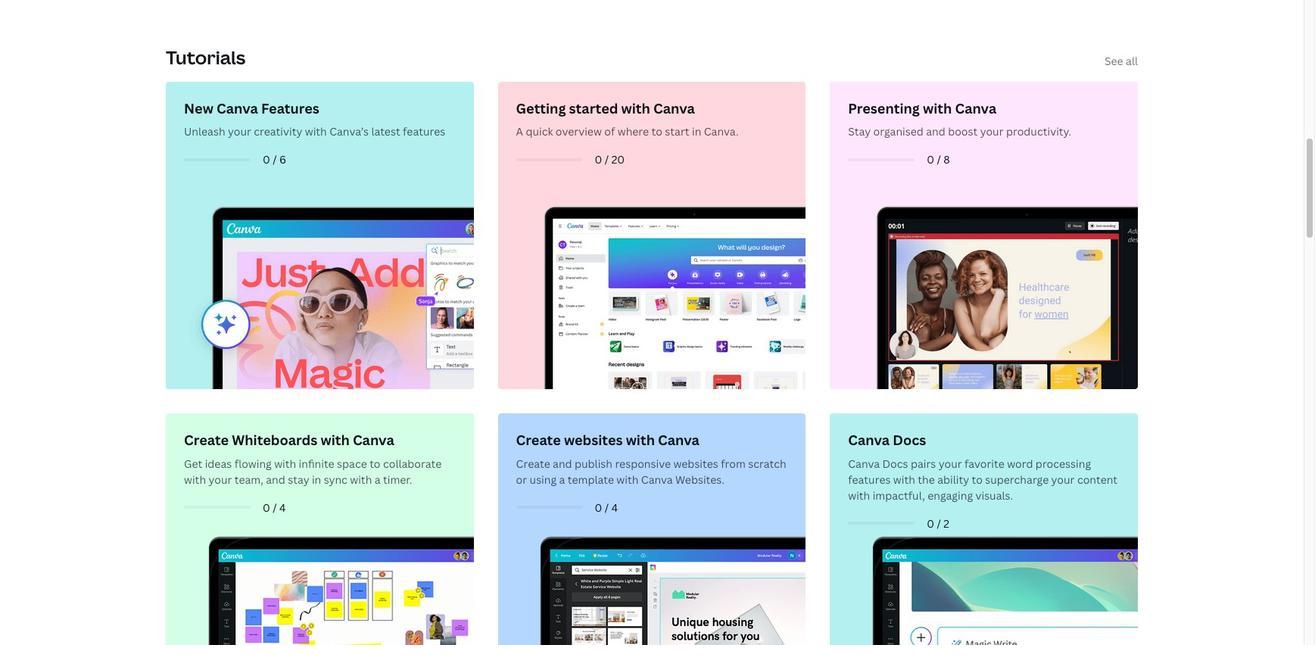 Task type: vqa. For each thing, say whether or not it's contained in the screenshot.


Task type: locate. For each thing, give the bounding box(es) containing it.
0 horizontal spatial features
[[403, 124, 446, 139]]

0 vertical spatial websites
[[564, 431, 623, 449]]

features up impactful,
[[849, 472, 891, 487]]

2 a from the left
[[560, 472, 565, 487]]

and up using
[[553, 457, 572, 471]]

your right boost
[[981, 124, 1004, 139]]

see all link
[[1105, 53, 1139, 68]]

your inside presenting with canva stay organised and boost your productivity.
[[981, 124, 1004, 139]]

1 vertical spatial to
[[370, 457, 381, 471]]

0 down team,
[[263, 500, 270, 515]]

features right latest
[[403, 124, 446, 139]]

0 horizontal spatial in
[[312, 472, 321, 487]]

create
[[184, 431, 229, 449], [516, 431, 561, 449], [516, 457, 551, 471]]

websites
[[564, 431, 623, 449], [674, 457, 719, 471]]

tutorials
[[166, 44, 246, 69]]

tutorials docs image
[[835, 535, 1139, 645]]

features
[[261, 99, 320, 117]]

your down ideas
[[209, 472, 232, 487]]

0 horizontal spatial 0 / 4
[[263, 500, 286, 515]]

with up impactful,
[[894, 472, 916, 487]]

a inside create websites with canva create and publish responsive websites from scratch or using a template with canva websites.
[[560, 472, 565, 487]]

in down infinite
[[312, 472, 321, 487]]

your right unleash
[[228, 124, 251, 139]]

productivity.
[[1007, 124, 1072, 139]]

new
[[184, 99, 214, 117]]

features inside new canva features unleash your creativity with canva's latest features
[[403, 124, 446, 139]]

content
[[1078, 472, 1118, 487]]

1 horizontal spatial features
[[849, 472, 891, 487]]

with down space
[[350, 472, 372, 487]]

websites up websites.
[[674, 457, 719, 471]]

1 4 from the left
[[280, 500, 286, 515]]

0 left 2
[[927, 516, 935, 531]]

2 horizontal spatial and
[[927, 124, 946, 139]]

a left timer. on the left bottom of the page
[[375, 472, 381, 487]]

or
[[516, 472, 527, 487]]

to inside canva docs canva docs pairs your favorite word processing features with the ability to supercharge your content with impactful, engaging visuals.
[[972, 472, 983, 487]]

to left start
[[652, 124, 663, 139]]

to right space
[[370, 457, 381, 471]]

word
[[1008, 457, 1034, 471]]

and
[[927, 124, 946, 139], [553, 457, 572, 471], [266, 472, 285, 487]]

with up responsive
[[626, 431, 655, 449]]

/ for websites
[[605, 500, 609, 515]]

0 horizontal spatial 4
[[280, 500, 286, 515]]

2 4 from the left
[[612, 500, 618, 515]]

new canva features unleash your creativity with canva's latest features
[[184, 99, 446, 139]]

features inside canva docs canva docs pairs your favorite word processing features with the ability to supercharge your content with impactful, engaging visuals.
[[849, 472, 891, 487]]

and inside create websites with canva create and publish responsive websites from scratch or using a template with canva websites.
[[553, 457, 572, 471]]

0
[[263, 152, 270, 167], [595, 152, 603, 167], [927, 152, 935, 167], [263, 500, 270, 515], [595, 500, 603, 515], [927, 516, 935, 531]]

ability
[[938, 472, 970, 487]]

your inside create whiteboards with canva get ideas flowing with infinite space to collaborate with your team, and stay in sync with a timer.
[[209, 472, 232, 487]]

1 horizontal spatial 0 / 4
[[595, 500, 618, 515]]

/ left 20
[[605, 152, 609, 167]]

with inside getting started with canva a quick overview of where to start in canva.
[[622, 99, 651, 117]]

impactful,
[[873, 488, 926, 503]]

quick
[[526, 124, 553, 139]]

0 vertical spatial in
[[692, 124, 702, 139]]

2 horizontal spatial to
[[972, 472, 983, 487]]

and inside create whiteboards with canva get ideas flowing with infinite space to collaborate with your team, and stay in sync with a timer.
[[266, 472, 285, 487]]

with
[[622, 99, 651, 117], [923, 99, 952, 117], [305, 124, 327, 139], [321, 431, 350, 449], [626, 431, 655, 449], [274, 457, 296, 471], [184, 472, 206, 487], [350, 472, 372, 487], [617, 472, 639, 487], [894, 472, 916, 487], [849, 488, 871, 503]]

canva inside new canva features unleash your creativity with canva's latest features
[[217, 99, 258, 117]]

0 / 2
[[927, 516, 950, 531]]

started
[[569, 99, 619, 117]]

/ left 2
[[937, 516, 942, 531]]

a
[[516, 124, 524, 139]]

create inside create whiteboards with canva get ideas flowing with infinite space to collaborate with your team, and stay in sync with a timer.
[[184, 431, 229, 449]]

0 horizontal spatial and
[[266, 472, 285, 487]]

with inside new canva features unleash your creativity with canva's latest features
[[305, 124, 327, 139]]

start
[[665, 124, 690, 139]]

1 horizontal spatial and
[[553, 457, 572, 471]]

0 horizontal spatial to
[[370, 457, 381, 471]]

using
[[530, 472, 557, 487]]

8
[[944, 152, 951, 167]]

see all
[[1105, 53, 1139, 68]]

in
[[692, 124, 702, 139], [312, 472, 321, 487]]

and for websites
[[553, 457, 572, 471]]

0 / 4 down template
[[595, 500, 618, 515]]

1 horizontal spatial 4
[[612, 500, 618, 515]]

docs
[[893, 431, 927, 449], [883, 457, 909, 471]]

/
[[273, 152, 277, 167], [605, 152, 609, 167], [937, 152, 942, 167], [273, 500, 277, 515], [605, 500, 609, 515], [937, 516, 942, 531]]

canva docs canva docs pairs your favorite word processing features with the ability to supercharge your content with impactful, engaging visuals.
[[849, 431, 1118, 503]]

features
[[403, 124, 446, 139], [849, 472, 891, 487]]

in inside getting started with canva a quick overview of where to start in canva.
[[692, 124, 702, 139]]

/ down template
[[605, 500, 609, 515]]

create websites with canva create and publish responsive websites from scratch or using a template with canva websites.
[[516, 431, 787, 487]]

stay
[[849, 124, 871, 139]]

0 / 6
[[263, 152, 286, 167]]

2 0 / 4 from the left
[[595, 500, 618, 515]]

0 horizontal spatial a
[[375, 472, 381, 487]]

template
[[568, 472, 614, 487]]

to
[[652, 124, 663, 139], [370, 457, 381, 471], [972, 472, 983, 487]]

in right start
[[692, 124, 702, 139]]

1 vertical spatial in
[[312, 472, 321, 487]]

with left canva's
[[305, 124, 327, 139]]

favorite
[[965, 457, 1005, 471]]

see
[[1105, 53, 1124, 68]]

4 for websites
[[612, 500, 618, 515]]

ideas
[[205, 457, 232, 471]]

4 down template
[[612, 500, 618, 515]]

0 / 4
[[263, 500, 286, 515], [595, 500, 618, 515]]

with up boost
[[923, 99, 952, 117]]

0 for started
[[595, 152, 603, 167]]

0 left 6
[[263, 152, 270, 167]]

team,
[[235, 472, 264, 487]]

websites up publish
[[564, 431, 623, 449]]

with up stay
[[274, 457, 296, 471]]

a
[[375, 472, 381, 487], [560, 472, 565, 487]]

/ down create whiteboards with canva get ideas flowing with infinite space to collaborate with your team, and stay in sync with a timer.
[[273, 500, 277, 515]]

docs left pairs
[[883, 457, 909, 471]]

your
[[228, 124, 251, 139], [981, 124, 1004, 139], [939, 457, 963, 471], [209, 472, 232, 487], [1052, 472, 1075, 487]]

to inside getting started with canva a quick overview of where to start in canva.
[[652, 124, 663, 139]]

0 / 4 for websites
[[595, 500, 618, 515]]

with up where
[[622, 99, 651, 117]]

/ left 6
[[273, 152, 277, 167]]

2 vertical spatial to
[[972, 472, 983, 487]]

1 0 / 4 from the left
[[263, 500, 286, 515]]

0 down template
[[595, 500, 603, 515]]

and left boost
[[927, 124, 946, 139]]

1 horizontal spatial in
[[692, 124, 702, 139]]

1 vertical spatial features
[[849, 472, 891, 487]]

/ for docs
[[937, 516, 942, 531]]

/ for started
[[605, 152, 609, 167]]

0 horizontal spatial websites
[[564, 431, 623, 449]]

0 / 20
[[595, 152, 625, 167]]

canva inside presenting with canva stay organised and boost your productivity.
[[956, 99, 997, 117]]

docs up pairs
[[893, 431, 927, 449]]

and for with
[[927, 124, 946, 139]]

1 vertical spatial and
[[553, 457, 572, 471]]

20
[[612, 152, 625, 167]]

0 vertical spatial and
[[927, 124, 946, 139]]

a right using
[[560, 472, 565, 487]]

create for create whiteboards with canva
[[184, 431, 229, 449]]

0 left 8 on the top right of page
[[927, 152, 935, 167]]

timer.
[[383, 472, 412, 487]]

publish
[[575, 457, 613, 471]]

0 vertical spatial features
[[403, 124, 446, 139]]

create whiteboards with canva get ideas flowing with infinite space to collaborate with your team, and stay in sync with a timer.
[[184, 431, 442, 487]]

and left stay
[[266, 472, 285, 487]]

0 left 20
[[595, 152, 603, 167]]

1 a from the left
[[375, 472, 381, 487]]

tutorials getting started image
[[503, 87, 806, 390]]

4
[[280, 500, 286, 515], [612, 500, 618, 515]]

all
[[1127, 53, 1139, 68]]

your inside new canva features unleash your creativity with canva's latest features
[[228, 124, 251, 139]]

in inside create whiteboards with canva get ideas flowing with infinite space to collaborate with your team, and stay in sync with a timer.
[[312, 472, 321, 487]]

and inside presenting with canva stay organised and boost your productivity.
[[927, 124, 946, 139]]

presenting with canva stay organised and boost your productivity.
[[849, 99, 1072, 139]]

1 horizontal spatial a
[[560, 472, 565, 487]]

1 horizontal spatial websites
[[674, 457, 719, 471]]

0 / 4 down team,
[[263, 500, 286, 515]]

0 vertical spatial to
[[652, 124, 663, 139]]

to down the favorite
[[972, 472, 983, 487]]

features for canva
[[849, 472, 891, 487]]

create websites with canva image
[[503, 535, 806, 645]]

2 vertical spatial and
[[266, 472, 285, 487]]

canva's
[[330, 124, 369, 139]]

1 horizontal spatial to
[[652, 124, 663, 139]]

the
[[918, 472, 935, 487]]

canva
[[217, 99, 258, 117], [654, 99, 695, 117], [956, 99, 997, 117], [353, 431, 394, 449], [658, 431, 700, 449], [849, 431, 890, 449], [849, 457, 880, 471], [642, 472, 673, 487]]

4 down create whiteboards with canva get ideas flowing with infinite space to collaborate with your team, and stay in sync with a timer.
[[280, 500, 286, 515]]

0 vertical spatial docs
[[893, 431, 927, 449]]

/ left 8 on the top right of page
[[937, 152, 942, 167]]



Task type: describe. For each thing, give the bounding box(es) containing it.
latest
[[371, 124, 401, 139]]

flowing
[[235, 457, 272, 471]]

where
[[618, 124, 649, 139]]

engaging
[[928, 488, 974, 503]]

getting started with canva a quick overview of where to start in canva.
[[516, 99, 739, 139]]

0 / 8
[[927, 152, 951, 167]]

canva.
[[704, 124, 739, 139]]

0 for canva
[[263, 152, 270, 167]]

with left impactful,
[[849, 488, 871, 503]]

canva inside getting started with canva a quick overview of where to start in canva.
[[654, 99, 695, 117]]

websites.
[[676, 472, 725, 487]]

with inside presenting with canva stay organised and boost your productivity.
[[923, 99, 952, 117]]

with up space
[[321, 431, 350, 449]]

a inside create whiteboards with canva get ideas flowing with infinite space to collaborate with your team, and stay in sync with a timer.
[[375, 472, 381, 487]]

2
[[944, 516, 950, 531]]

supercharge
[[986, 472, 1049, 487]]

presenting
[[849, 99, 920, 117]]

responsive
[[615, 457, 671, 471]]

to inside create whiteboards with canva get ideas flowing with infinite space to collaborate with your team, and stay in sync with a timer.
[[370, 457, 381, 471]]

6
[[280, 152, 286, 167]]

/ for with
[[937, 152, 942, 167]]

features for features
[[403, 124, 446, 139]]

0 for docs
[[927, 516, 935, 531]]

0 / 4 for whiteboards
[[263, 500, 286, 515]]

tutorials link
[[166, 44, 246, 69]]

space
[[337, 457, 367, 471]]

tutorials whiteboards image
[[171, 535, 474, 645]]

0 for websites
[[595, 500, 603, 515]]

0 for whiteboards
[[263, 500, 270, 515]]

tutorials new features image
[[171, 87, 474, 390]]

0 for with
[[927, 152, 935, 167]]

infinite
[[299, 457, 335, 471]]

pairs
[[911, 457, 937, 471]]

from
[[721, 457, 746, 471]]

unleash
[[184, 124, 225, 139]]

with down get
[[184, 472, 206, 487]]

tutorials folders image
[[835, 87, 1139, 390]]

sync
[[324, 472, 348, 487]]

get
[[184, 457, 202, 471]]

collaborate
[[383, 457, 442, 471]]

scratch
[[749, 457, 787, 471]]

your up the ability
[[939, 457, 963, 471]]

with down responsive
[[617, 472, 639, 487]]

creativity
[[254, 124, 303, 139]]

organised
[[874, 124, 924, 139]]

canva inside create whiteboards with canva get ideas flowing with infinite space to collaborate with your team, and stay in sync with a timer.
[[353, 431, 394, 449]]

1 vertical spatial websites
[[674, 457, 719, 471]]

boost
[[949, 124, 978, 139]]

your down 'processing'
[[1052, 472, 1075, 487]]

whiteboards
[[232, 431, 318, 449]]

processing
[[1036, 457, 1092, 471]]

create for create websites with canva
[[516, 431, 561, 449]]

getting
[[516, 99, 566, 117]]

overview
[[556, 124, 602, 139]]

/ for canva
[[273, 152, 277, 167]]

of
[[605, 124, 615, 139]]

visuals.
[[976, 488, 1014, 503]]

/ for whiteboards
[[273, 500, 277, 515]]

1 vertical spatial docs
[[883, 457, 909, 471]]

stay
[[288, 472, 309, 487]]

4 for whiteboards
[[280, 500, 286, 515]]



